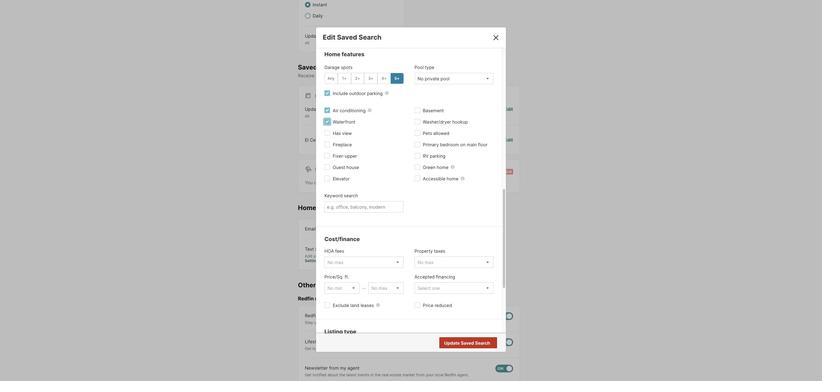 Task type: locate. For each thing, give the bounding box(es) containing it.
1 vertical spatial local
[[435, 373, 444, 378]]

instant
[[313, 2, 327, 7]]

for left the rent
[[315, 167, 324, 172]]

for left sale
[[315, 93, 324, 99]]

1 horizontal spatial search
[[475, 341, 490, 346]]

option group inside edit saved search dialog
[[325, 73, 404, 84]]

1 vertical spatial no
[[468, 341, 474, 347]]

parking down 3+ option
[[367, 91, 383, 96]]

insights,
[[322, 347, 338, 352]]

on right based on the top of page
[[371, 73, 376, 79]]

upper
[[345, 154, 357, 159]]

1 horizontal spatial search
[[409, 73, 423, 79]]

option group
[[325, 73, 404, 84]]

0 horizontal spatial your
[[314, 254, 322, 259]]

home
[[325, 51, 341, 58], [298, 204, 316, 212]]

home right the accessible
[[447, 176, 459, 182]]

0 horizontal spatial no
[[462, 137, 468, 143]]

1 vertical spatial types
[[322, 107, 333, 112]]

0 vertical spatial types
[[322, 33, 333, 39]]

financing
[[436, 275, 455, 280]]

to
[[320, 321, 324, 325], [400, 321, 404, 325]]

home,
[[428, 321, 439, 325]]

0 vertical spatial search
[[409, 73, 423, 79]]

2 vertical spatial redfin
[[445, 373, 457, 378]]

reduced
[[435, 303, 452, 309]]

in
[[351, 254, 354, 259], [371, 373, 374, 378]]

update saved search button
[[440, 338, 497, 349]]

1 vertical spatial get
[[305, 373, 312, 378]]

notifications
[[330, 73, 356, 79]]

0 horizontal spatial home
[[298, 204, 316, 212]]

1 horizontal spatial from
[[416, 373, 425, 378]]

types down for sale on the top left of the page
[[322, 107, 333, 112]]

list box
[[415, 73, 494, 84], [325, 257, 404, 268], [415, 257, 494, 268], [325, 283, 360, 294], [369, 283, 404, 294], [415, 283, 494, 294]]

and right style
[[394, 347, 401, 352]]

0 vertical spatial emails
[[469, 137, 482, 143]]

0 vertical spatial search
[[359, 33, 382, 41]]

1 the from the left
[[339, 373, 345, 378]]

2 get from the top
[[305, 373, 312, 378]]

0 vertical spatial home
[[437, 165, 449, 170]]

update down for sale on the top left of the page
[[305, 107, 321, 112]]

update types all down for sale on the top left of the page
[[305, 107, 333, 119]]

saved inside button
[[461, 341, 474, 346]]

redfin for redfin updates
[[298, 296, 314, 302]]

0 horizontal spatial and
[[366, 321, 373, 325]]

0 horizontal spatial from
[[329, 366, 339, 372]]

for for for sale
[[315, 93, 324, 99]]

None checkbox
[[496, 339, 513, 347]]

accepted
[[415, 275, 435, 280]]

1 vertical spatial search
[[475, 341, 490, 346]]

list box for property taxes
[[415, 257, 494, 268]]

all down daily radio
[[305, 41, 310, 45]]

no left results
[[468, 341, 474, 347]]

accepted financing
[[415, 275, 455, 280]]

1 horizontal spatial local
[[435, 373, 444, 378]]

saved up receive
[[298, 63, 317, 71]]

search inside edit saved search dialog
[[344, 193, 358, 199]]

0 vertical spatial in
[[351, 254, 354, 259]]

on right date
[[334, 321, 339, 325]]

1 vertical spatial type
[[344, 329, 357, 336]]

redfin for redfin news stay up to date on redfin's tools and features, how to buy or sell a home, and connect with an agent.
[[305, 313, 318, 319]]

update inside button
[[444, 341, 460, 346]]

home
[[437, 165, 449, 170], [447, 176, 459, 182], [339, 347, 349, 352]]

in right trends
[[371, 373, 374, 378]]

0 vertical spatial redfin
[[298, 296, 314, 302]]

my
[[340, 366, 346, 372]]

1 horizontal spatial the
[[375, 373, 381, 378]]

1 vertical spatial all
[[305, 114, 310, 119]]

1 vertical spatial search
[[344, 193, 358, 199]]

edit
[[323, 33, 336, 41], [505, 107, 513, 112], [505, 137, 513, 143]]

redfin news stay up to date on redfin's tools and features, how to buy or sell a home, and connect with an agent.
[[305, 313, 490, 325]]

1 horizontal spatial emails
[[469, 137, 482, 143]]

1 edit button from the top
[[505, 106, 513, 119]]

0 vertical spatial edit button
[[505, 106, 513, 119]]

0 horizontal spatial emails
[[318, 282, 338, 290]]

email
[[305, 226, 316, 232]]

(sms)
[[315, 247, 328, 252]]

a
[[425, 321, 427, 325]]

search down pool at the right top of page
[[409, 73, 423, 79]]

types down daily
[[322, 33, 333, 39]]

real
[[382, 373, 389, 378]]

pets allowed
[[423, 131, 450, 136]]

number
[[335, 254, 349, 259]]

add
[[305, 254, 313, 259]]

None checkbox
[[496, 313, 513, 321], [496, 365, 513, 373], [496, 313, 513, 321], [496, 365, 513, 373]]

and right tools at the left bottom
[[366, 321, 373, 325]]

has
[[333, 131, 341, 136]]

2 horizontal spatial and
[[440, 321, 447, 325]]

1 for from the top
[[315, 93, 324, 99]]

option group containing any
[[325, 73, 404, 84]]

on
[[371, 73, 376, 79], [461, 142, 466, 148], [393, 226, 398, 232], [334, 321, 339, 325]]

waterfront
[[333, 119, 356, 125]]

the down my
[[339, 373, 345, 378]]

the left real
[[375, 373, 381, 378]]

2 horizontal spatial your
[[426, 373, 434, 378]]

1 vertical spatial edit
[[505, 107, 513, 112]]

your inside newsletter from my agent get notified about the latest trends in the real estate market from your local redfin agent.
[[426, 373, 434, 378]]

keyword
[[325, 193, 343, 199]]

0 vertical spatial for
[[315, 93, 324, 99]]

green
[[423, 165, 436, 170]]

0 vertical spatial type
[[425, 65, 435, 70]]

taxes
[[434, 249, 446, 254]]

all
[[305, 41, 310, 45], [305, 114, 310, 119]]

0 vertical spatial edit
[[323, 33, 336, 41]]

0 vertical spatial no
[[462, 137, 468, 143]]

.
[[428, 180, 429, 186]]

saved up keyword search
[[338, 180, 351, 186]]

tools
[[356, 321, 365, 325]]

home up garage
[[325, 51, 341, 58]]

no inside no results button
[[468, 341, 474, 347]]

edit button for update types
[[505, 106, 513, 119]]

1 horizontal spatial in
[[371, 373, 374, 378]]

1 vertical spatial home
[[298, 204, 316, 212]]

sell
[[417, 321, 424, 325]]

include
[[333, 91, 348, 96]]

timely
[[316, 73, 329, 79]]

types
[[322, 33, 333, 39], [322, 107, 333, 112]]

preferred
[[388, 73, 408, 79]]

listing type
[[325, 329, 357, 336]]

conditioning
[[340, 108, 366, 114]]

design
[[402, 347, 414, 352]]

0 vertical spatial home
[[325, 51, 341, 58]]

0 vertical spatial update types all
[[305, 33, 333, 45]]

1 horizontal spatial to
[[400, 321, 404, 325]]

0 horizontal spatial the
[[339, 373, 345, 378]]

1 vertical spatial home
[[447, 176, 459, 182]]

price
[[423, 303, 434, 309]]

on inside "saved searches receive timely notifications based on your preferred search filters."
[[371, 73, 376, 79]]

for
[[406, 180, 412, 186]]

searches up the 'any' option
[[319, 63, 348, 71]]

from right market
[[416, 373, 425, 378]]

search
[[359, 33, 382, 41], [475, 341, 490, 346]]

saved left results
[[461, 341, 474, 346]]

search up e.g. office, balcony, modern text box
[[344, 193, 358, 199]]

allowed
[[434, 131, 450, 136]]

0 vertical spatial parking
[[367, 91, 383, 96]]

1 vertical spatial update
[[305, 107, 321, 112]]

0 horizontal spatial searches
[[319, 63, 348, 71]]

1 horizontal spatial type
[[425, 65, 435, 70]]

1 horizontal spatial parking
[[430, 154, 446, 159]]

redfin inside redfin news stay up to date on redfin's tools and features, how to buy or sell a home, and connect with an agent.
[[305, 313, 318, 319]]

test
[[326, 137, 335, 143]]

Daily radio
[[305, 13, 311, 19]]

parking up green home
[[430, 154, 446, 159]]

no right bedroom
[[462, 137, 468, 143]]

daily
[[313, 13, 323, 19]]

on left main
[[461, 142, 466, 148]]

type up 'filters.'
[[425, 65, 435, 70]]

1 horizontal spatial no
[[468, 341, 474, 347]]

searches left while
[[352, 180, 371, 186]]

0 horizontal spatial search
[[344, 193, 358, 199]]

edit button
[[505, 106, 513, 119], [505, 137, 513, 144]]

search inside button
[[475, 341, 490, 346]]

1 vertical spatial parking
[[430, 154, 446, 159]]

0 horizontal spatial to
[[320, 321, 324, 325]]

1 horizontal spatial home
[[325, 51, 341, 58]]

get down lifestyle
[[305, 347, 312, 352]]

to right up
[[320, 321, 324, 325]]

in right number
[[351, 254, 354, 259]]

no results
[[468, 341, 490, 347]]

type down "redfin's"
[[344, 329, 357, 336]]

update types all down daily
[[305, 33, 333, 45]]

0 vertical spatial agent.
[[479, 321, 490, 325]]

home inside edit saved search dialog
[[325, 51, 341, 58]]

2 vertical spatial home
[[339, 347, 349, 352]]

features,
[[374, 321, 390, 325]]

type for listing type
[[344, 329, 357, 336]]

1 horizontal spatial your
[[378, 73, 387, 79]]

1 get from the top
[[305, 347, 312, 352]]

2 vertical spatial your
[[426, 373, 434, 378]]

2 vertical spatial edit
[[505, 137, 513, 143]]

edit button for no emails
[[505, 137, 513, 144]]

1 vertical spatial edit button
[[505, 137, 513, 144]]

your up settings on the bottom of page
[[314, 254, 322, 259]]

2 edit button from the top
[[505, 137, 513, 144]]

and
[[366, 321, 373, 325], [440, 321, 447, 325], [394, 347, 401, 352]]

1 vertical spatial redfin
[[305, 313, 318, 319]]

2 vertical spatial update
[[444, 341, 460, 346]]

settings
[[305, 259, 321, 264]]

1 vertical spatial emails
[[318, 282, 338, 290]]

0 horizontal spatial search
[[359, 33, 382, 41]]

2 for from the top
[[315, 167, 324, 172]]

2+
[[355, 76, 360, 81]]

can
[[314, 180, 322, 186]]

while
[[373, 180, 384, 186]]

connect
[[448, 321, 463, 325]]

el
[[305, 137, 309, 143]]

edit saved search dialog
[[316, 27, 506, 382]]

1 vertical spatial in
[[371, 373, 374, 378]]

1 horizontal spatial and
[[394, 347, 401, 352]]

update down daily radio
[[305, 33, 321, 39]]

price/sq. ft.
[[325, 275, 349, 280]]

0 vertical spatial all
[[305, 41, 310, 45]]

edit inside dialog
[[323, 33, 336, 41]]

0 vertical spatial your
[[378, 73, 387, 79]]

your right market
[[426, 373, 434, 378]]

price/sq.
[[325, 275, 344, 280]]

no emails
[[462, 137, 482, 143]]

searching
[[385, 180, 405, 186]]

1 horizontal spatial searches
[[352, 180, 371, 186]]

receive
[[298, 73, 315, 79]]

emails for no emails
[[469, 137, 482, 143]]

2 all from the top
[[305, 114, 310, 119]]

list box for pool type
[[415, 73, 494, 84]]

home left tours
[[298, 204, 316, 212]]

1 vertical spatial update types all
[[305, 107, 333, 119]]

0 horizontal spatial local
[[313, 347, 321, 352]]

search for update saved search
[[475, 341, 490, 346]]

0 vertical spatial get
[[305, 347, 312, 352]]

cost/finance
[[325, 236, 360, 243]]

on inside redfin news stay up to date on redfin's tools and features, how to buy or sell a home, and connect with an agent.
[[334, 321, 339, 325]]

1 vertical spatial searches
[[352, 180, 371, 186]]

view
[[342, 131, 352, 136]]

always on
[[376, 226, 398, 232]]

local
[[313, 347, 321, 352], [435, 373, 444, 378]]

your right 3+ on the top of the page
[[378, 73, 387, 79]]

to left buy
[[400, 321, 404, 325]]

home up accessible home at the right of page
[[437, 165, 449, 170]]

0 vertical spatial local
[[313, 347, 321, 352]]

1 vertical spatial from
[[416, 373, 425, 378]]

the
[[339, 373, 345, 378], [375, 373, 381, 378]]

with
[[464, 321, 472, 325]]

and right home, on the right of the page
[[440, 321, 447, 325]]

from up about
[[329, 366, 339, 372]]

all up el
[[305, 114, 310, 119]]

1 vertical spatial for
[[315, 167, 324, 172]]

1 horizontal spatial agent.
[[479, 321, 490, 325]]

0 vertical spatial searches
[[319, 63, 348, 71]]

fees
[[335, 249, 344, 254]]

1 update types all from the top
[[305, 33, 333, 45]]

account
[[355, 254, 371, 259]]

get down newsletter
[[305, 373, 312, 378]]

1 vertical spatial agent.
[[458, 373, 469, 378]]

agent.
[[479, 321, 490, 325], [458, 373, 469, 378]]

0 horizontal spatial agent.
[[458, 373, 469, 378]]

home right "insights,"
[[339, 347, 349, 352]]

4+
[[382, 76, 387, 81]]

for rent
[[315, 167, 337, 172]]

no results button
[[461, 338, 497, 349]]

update down connect
[[444, 341, 460, 346]]

0 horizontal spatial type
[[344, 329, 357, 336]]



Task type: describe. For each thing, give the bounding box(es) containing it.
main
[[467, 142, 477, 148]]

redfin inside newsletter from my agent get notified about the latest trends in the real estate market from your local redfin agent.
[[445, 373, 457, 378]]

1 vertical spatial your
[[314, 254, 322, 259]]

agent. inside redfin news stay up to date on redfin's tools and features, how to buy or sell a home, and connect with an agent.
[[479, 321, 490, 325]]

lifestyle
[[305, 340, 323, 345]]

estate
[[390, 373, 402, 378]]

news
[[320, 313, 331, 319]]

0 vertical spatial from
[[329, 366, 339, 372]]

keyword search
[[325, 193, 358, 199]]

rentals
[[414, 180, 428, 186]]

property
[[415, 249, 433, 254]]

agent. inside newsletter from my agent get notified about the latest trends in the real estate market from your local redfin agent.
[[458, 373, 469, 378]]

create
[[323, 180, 336, 186]]

home features
[[325, 51, 365, 58]]

edit saved search element
[[323, 33, 486, 41]]

edit for edit button corresponding to no emails
[[505, 137, 513, 143]]

local inside lifestyle & tips get local insights, home improvement tips, style and design resources.
[[313, 347, 321, 352]]

2 update types all from the top
[[305, 107, 333, 119]]

rv
[[423, 154, 429, 159]]

home tours
[[298, 204, 334, 212]]

accessible home
[[423, 176, 459, 182]]

include outdoor parking
[[333, 91, 383, 96]]

buy
[[405, 321, 411, 325]]

newsletter from my agent get notified about the latest trends in the real estate market from your local redfin agent.
[[305, 366, 469, 378]]

exclude
[[333, 303, 349, 309]]

property taxes
[[415, 249, 446, 254]]

edit for edit saved search
[[323, 33, 336, 41]]

local inside newsletter from my agent get notified about the latest trends in the real estate market from your local redfin agent.
[[435, 373, 444, 378]]

1+
[[342, 76, 347, 81]]

an
[[473, 321, 478, 325]]

how
[[391, 321, 399, 325]]

searches inside "saved searches receive timely notifications based on your preferred search filters."
[[319, 63, 348, 71]]

spots
[[341, 65, 353, 70]]

primary bedroom on main floor
[[423, 142, 488, 148]]

outdoor
[[349, 91, 366, 96]]

redfin updates
[[298, 296, 335, 302]]

emails for other emails
[[318, 282, 338, 290]]

2 types from the top
[[322, 107, 333, 112]]

1
[[336, 137, 338, 143]]

has view
[[333, 131, 352, 136]]

search inside "saved searches receive timely notifications based on your preferred search filters."
[[409, 73, 423, 79]]

based
[[357, 73, 370, 79]]

type for pool type
[[425, 65, 435, 70]]

Instant radio
[[305, 2, 311, 7]]

bedroom
[[440, 142, 459, 148]]

saved searches receive timely notifications based on your preferred search filters.
[[298, 63, 437, 79]]

exclude land leases
[[333, 303, 374, 309]]

account settings link
[[305, 254, 371, 264]]

on inside edit saved search dialog
[[461, 142, 466, 148]]

5+ radio
[[391, 73, 404, 84]]

for for for rent
[[315, 167, 324, 172]]

home inside lifestyle & tips get local insights, home improvement tips, style and design resources.
[[339, 347, 349, 352]]

home for green home
[[437, 165, 449, 170]]

price reduced
[[423, 303, 452, 309]]

rv parking
[[423, 154, 446, 159]]

2 the from the left
[[375, 373, 381, 378]]

land
[[351, 303, 360, 309]]

saved inside "saved searches receive timely notifications based on your preferred search filters."
[[298, 63, 317, 71]]

home for accessible home
[[447, 176, 459, 182]]

2+ radio
[[351, 73, 364, 84]]

1+ radio
[[338, 73, 351, 84]]

get inside newsletter from my agent get notified about the latest trends in the real estate market from your local redfin agent.
[[305, 373, 312, 378]]

air
[[333, 108, 339, 114]]

updates
[[315, 296, 335, 302]]

Any radio
[[325, 73, 338, 84]]

search for edit saved search
[[359, 33, 382, 41]]

0 horizontal spatial parking
[[367, 91, 383, 96]]

filters.
[[424, 73, 437, 79]]

in inside newsletter from my agent get notified about the latest trends in the real estate market from your local redfin agent.
[[371, 373, 374, 378]]

3+ radio
[[364, 73, 378, 84]]

results
[[475, 341, 490, 347]]

hoa
[[325, 249, 334, 254]]

pool type
[[415, 65, 435, 70]]

edit saved search
[[323, 33, 382, 41]]

cerrito
[[310, 137, 324, 143]]

0 horizontal spatial in
[[351, 254, 354, 259]]

0 vertical spatial update
[[305, 33, 321, 39]]

phone
[[323, 254, 334, 259]]

update saved search
[[444, 341, 490, 346]]

home for home tours
[[298, 204, 316, 212]]

guest house
[[333, 165, 359, 170]]

&
[[324, 340, 327, 345]]

—
[[362, 286, 366, 291]]

rent
[[325, 167, 337, 172]]

garage
[[325, 65, 340, 70]]

date
[[325, 321, 333, 325]]

features
[[342, 51, 365, 58]]

4+ radio
[[378, 73, 391, 84]]

list box for accepted financing
[[415, 283, 494, 294]]

market
[[403, 373, 415, 378]]

edit for edit button corresponding to update types
[[505, 107, 513, 112]]

tours
[[318, 204, 334, 212]]

ft.
[[345, 275, 349, 280]]

1 types from the top
[[322, 33, 333, 39]]

pets
[[423, 131, 432, 136]]

on right always
[[393, 226, 398, 232]]

your inside "saved searches receive timely notifications based on your preferred search filters."
[[378, 73, 387, 79]]

tips
[[328, 340, 336, 345]]

1 all from the top
[[305, 41, 310, 45]]

2 to from the left
[[400, 321, 404, 325]]

lifestyle & tips get local insights, home improvement tips, style and design resources.
[[305, 340, 435, 352]]

1 to from the left
[[320, 321, 324, 325]]

house
[[347, 165, 359, 170]]

and inside lifestyle & tips get local insights, home improvement tips, style and design resources.
[[394, 347, 401, 352]]

list box for hoa fees
[[325, 257, 404, 268]]

washer/dryer hookup
[[423, 119, 468, 125]]

no for no emails
[[462, 137, 468, 143]]

account settings
[[305, 254, 371, 264]]

trends
[[358, 373, 370, 378]]

home for home features
[[325, 51, 341, 58]]

up
[[314, 321, 319, 325]]

saved up home features on the left top
[[337, 33, 357, 41]]

e.g. office, balcony, modern text field
[[327, 205, 401, 210]]

other
[[298, 282, 316, 290]]

text (sms)
[[305, 247, 328, 252]]

or
[[413, 321, 416, 325]]

you
[[305, 180, 313, 186]]

agent
[[348, 366, 360, 372]]

leases
[[361, 303, 374, 309]]

always
[[376, 226, 391, 232]]

other emails
[[298, 282, 338, 290]]

no for no results
[[468, 341, 474, 347]]

hookup
[[453, 119, 468, 125]]

get inside lifestyle & tips get local insights, home improvement tips, style and design resources.
[[305, 347, 312, 352]]

notified
[[313, 373, 327, 378]]

air conditioning
[[333, 108, 366, 114]]

5+
[[395, 76, 400, 81]]



Task type: vqa. For each thing, say whether or not it's contained in the screenshot.
the right agent.
yes



